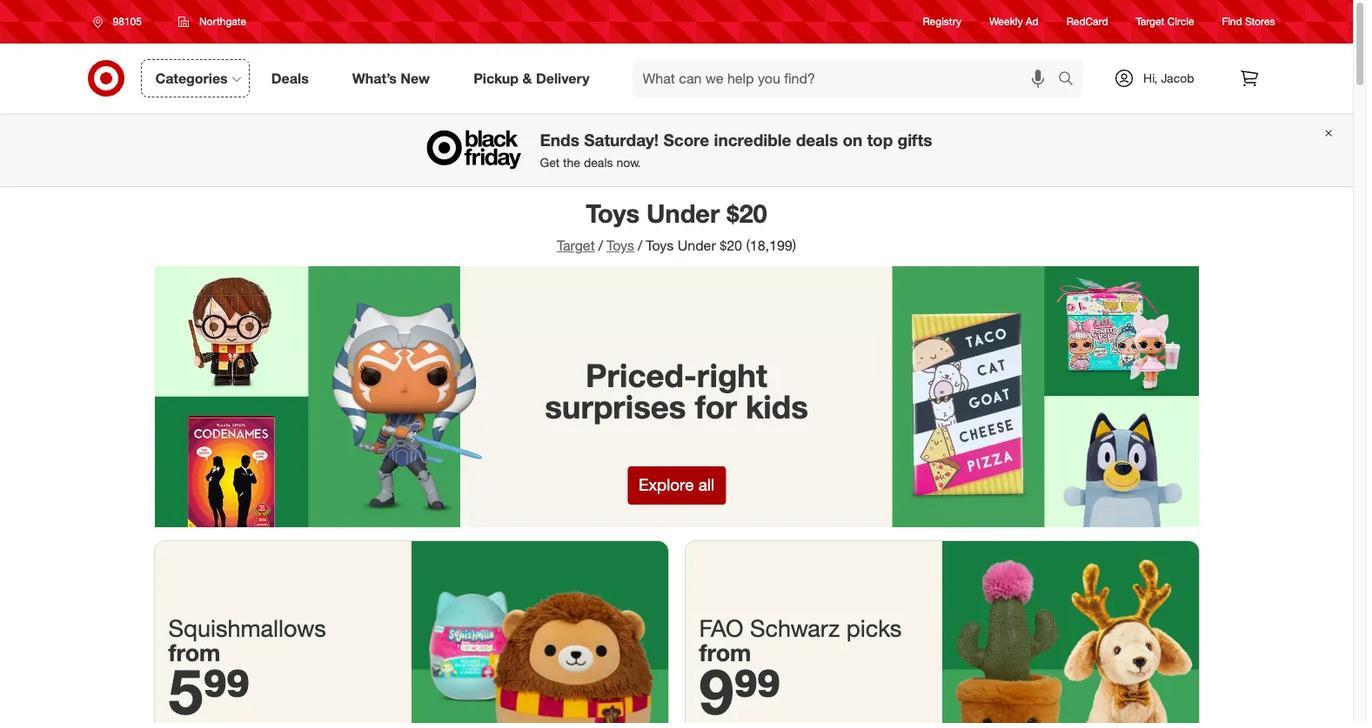 Task type: locate. For each thing, give the bounding box(es) containing it.
target left 'toys' link
[[557, 237, 595, 254]]

delivery
[[536, 69, 590, 87]]

/
[[598, 237, 603, 254], [638, 237, 642, 254]]

target circle
[[1136, 15, 1194, 28]]

search
[[1050, 71, 1092, 88]]

toys link
[[607, 237, 634, 254]]

pickup & delivery
[[474, 69, 590, 87]]

from inside fao schwarz picks from
[[699, 638, 751, 666]]

target link
[[557, 237, 595, 254]]

1 horizontal spatial /
[[638, 237, 642, 254]]

priced-right surprises for kids
[[545, 356, 808, 427]]

pickup
[[474, 69, 519, 87]]

0 vertical spatial deals
[[796, 130, 838, 150]]

deals
[[796, 130, 838, 150], [584, 155, 613, 170]]

under down score
[[647, 198, 720, 229]]

registry
[[923, 15, 962, 28]]

from inside squishmallows from
[[168, 638, 220, 666]]

0 horizontal spatial deals
[[584, 155, 613, 170]]

picks
[[846, 613, 902, 642]]

0 vertical spatial target
[[1136, 15, 1165, 28]]

1 horizontal spatial deals
[[796, 130, 838, 150]]

$20 up (18,199)
[[727, 198, 767, 229]]

1 vertical spatial target
[[557, 237, 595, 254]]

2 from from the left
[[699, 638, 751, 666]]

1 / from the left
[[598, 237, 603, 254]]

weekly
[[989, 15, 1023, 28]]

explore
[[639, 476, 694, 495]]

priced-
[[586, 356, 697, 395]]

northgate button
[[167, 6, 258, 37]]

target
[[1136, 15, 1165, 28], [557, 237, 595, 254]]

saturday!
[[584, 130, 659, 150]]

What can we help you find? suggestions appear below search field
[[632, 59, 1063, 97]]

hi,
[[1144, 70, 1158, 85]]

0 horizontal spatial target
[[557, 237, 595, 254]]

1 vertical spatial under
[[678, 237, 716, 254]]

/ left 'toys' link
[[598, 237, 603, 254]]

0 vertical spatial under
[[647, 198, 720, 229]]

squishmallows from
[[168, 613, 326, 666]]

$20 left (18,199)
[[720, 237, 742, 254]]

toys right target link
[[607, 237, 634, 254]]

what's new
[[352, 69, 430, 87]]

weekly ad link
[[989, 14, 1039, 29]]

1 from from the left
[[168, 638, 220, 666]]

$20
[[727, 198, 767, 229], [720, 237, 742, 254]]

redcard link
[[1067, 14, 1108, 29]]

target left circle
[[1136, 15, 1165, 28]]

under
[[647, 198, 720, 229], [678, 237, 716, 254]]

deals
[[271, 69, 309, 87]]

from
[[168, 638, 220, 666], [699, 638, 751, 666]]

1 horizontal spatial from
[[699, 638, 751, 666]]

squishmallows
[[168, 613, 326, 642]]

&
[[523, 69, 532, 87]]

0 horizontal spatial /
[[598, 237, 603, 254]]

deals right the the
[[584, 155, 613, 170]]

surprises
[[545, 388, 686, 427]]

under left (18,199)
[[678, 237, 716, 254]]

0 horizontal spatial from
[[168, 638, 220, 666]]

kids
[[746, 388, 808, 427]]

top
[[867, 130, 893, 150]]

target inside toys under $20 target / toys / toys under $20 (18,199)
[[557, 237, 595, 254]]

circle
[[1168, 15, 1194, 28]]

deals left on on the top of the page
[[796, 130, 838, 150]]

ad
[[1026, 15, 1039, 28]]

incredible
[[714, 130, 791, 150]]

what's new link
[[337, 59, 452, 97]]

all
[[699, 476, 715, 495]]

98105
[[113, 15, 142, 28]]

ends
[[540, 130, 579, 150]]

/ right 'toys' link
[[638, 237, 642, 254]]

toys
[[586, 198, 640, 229], [607, 237, 634, 254], [646, 237, 674, 254]]

fao schwarz picks from
[[699, 613, 902, 666]]

schwarz
[[750, 613, 840, 642]]

stores
[[1245, 15, 1275, 28]]

ends saturday! score incredible deals on top gifts get the deals now.
[[540, 130, 932, 170]]

new
[[401, 69, 430, 87]]

find
[[1222, 15, 1242, 28]]



Task type: describe. For each thing, give the bounding box(es) containing it.
98105 button
[[81, 6, 160, 37]]

find stores
[[1222, 15, 1275, 28]]

hi, jacob
[[1144, 70, 1194, 85]]

right
[[697, 356, 767, 395]]

toys up 'toys' link
[[586, 198, 640, 229]]

0 vertical spatial $20
[[727, 198, 767, 229]]

on
[[843, 130, 863, 150]]

redcard
[[1067, 15, 1108, 28]]

what's
[[352, 69, 397, 87]]

2 / from the left
[[638, 237, 642, 254]]

get
[[540, 155, 560, 170]]

categories
[[155, 69, 228, 87]]

pickup & delivery link
[[459, 59, 611, 97]]

fao
[[699, 613, 744, 642]]

1 vertical spatial deals
[[584, 155, 613, 170]]

northgate
[[199, 15, 246, 28]]

deals link
[[256, 59, 330, 97]]

toys under $20 target / toys / toys under $20 (18,199)
[[557, 198, 796, 254]]

search button
[[1050, 59, 1092, 101]]

the
[[563, 155, 580, 170]]

gifts
[[898, 130, 932, 150]]

(18,199)
[[746, 237, 796, 254]]

registry link
[[923, 14, 962, 29]]

score
[[663, 130, 709, 150]]

find stores link
[[1222, 14, 1275, 29]]

1 horizontal spatial target
[[1136, 15, 1165, 28]]

for
[[695, 388, 737, 427]]

categories link
[[141, 59, 250, 97]]

explore all
[[639, 476, 715, 495]]

jacob
[[1161, 70, 1194, 85]]

target circle link
[[1136, 14, 1194, 29]]

weekly ad
[[989, 15, 1039, 28]]

1 vertical spatial $20
[[720, 237, 742, 254]]

now.
[[616, 155, 641, 170]]

explore all button
[[627, 466, 726, 505]]

toys right 'toys' link
[[646, 237, 674, 254]]



Task type: vqa. For each thing, say whether or not it's contained in the screenshot.
the Day
no



